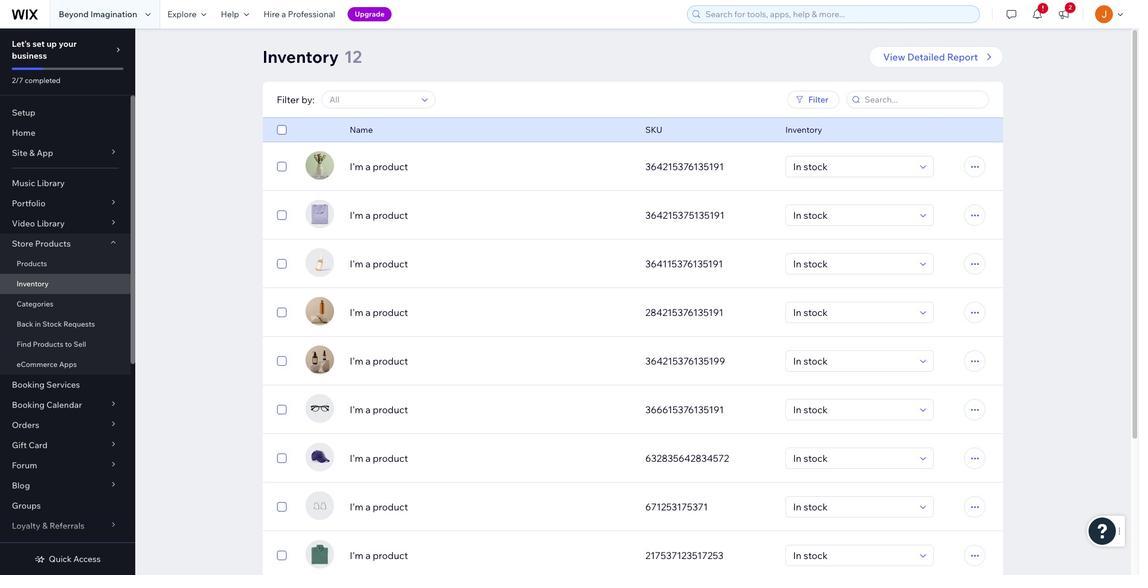 Task type: describe. For each thing, give the bounding box(es) containing it.
music library link
[[0, 173, 131, 193]]

find products to sell link
[[0, 335, 131, 355]]

2/7
[[12, 76, 23, 85]]

366615376135191
[[646, 404, 724, 416]]

select field for 364215376135199
[[790, 351, 917, 372]]

view
[[884, 51, 906, 63]]

i'm for 632835642834572
[[350, 453, 363, 465]]

product for 217537123517253
[[373, 550, 408, 562]]

video
[[12, 218, 35, 229]]

sidebar element
[[0, 28, 135, 576]]

view detailed report button
[[869, 46, 1003, 68]]

select field for 284215376135191
[[790, 303, 917, 323]]

sku
[[646, 125, 663, 135]]

access
[[73, 554, 101, 565]]

product for 671253175371
[[373, 501, 408, 513]]

products for find
[[33, 340, 63, 349]]

categories link
[[0, 294, 131, 315]]

video library button
[[0, 214, 131, 234]]

select field for 366615376135191
[[790, 400, 917, 420]]

product for 364115376135191
[[373, 258, 408, 270]]

detailed
[[908, 51, 945, 63]]

point of sale link
[[0, 537, 131, 557]]

1 vertical spatial products
[[17, 259, 47, 268]]

product for 366615376135191
[[373, 404, 408, 416]]

booking calendar
[[12, 400, 82, 411]]

blog button
[[0, 476, 131, 496]]

i'm for 671253175371
[[350, 501, 363, 513]]

ecommerce apps
[[17, 360, 77, 369]]

671253175371
[[646, 501, 708, 513]]

app
[[37, 148, 53, 158]]

services
[[46, 380, 80, 391]]

i'm for 364115376135191
[[350, 258, 363, 270]]

blog
[[12, 481, 30, 491]]

hire a professional
[[264, 9, 335, 20]]

sale
[[44, 541, 61, 552]]

quick access button
[[35, 554, 101, 565]]

product for 364215376135191
[[373, 161, 408, 173]]

1 vertical spatial inventory
[[786, 125, 822, 135]]

site & app
[[12, 148, 53, 158]]

portfolio button
[[0, 193, 131, 214]]

i'm a product button for 364215376135199
[[350, 354, 631, 369]]

groups
[[12, 501, 41, 512]]

364215376135199
[[646, 355, 725, 367]]

a for 366615376135191
[[366, 404, 371, 416]]

i'm a product button for 364215375135191
[[350, 208, 631, 223]]

let's
[[12, 39, 31, 49]]

requests
[[64, 320, 95, 329]]

setup
[[12, 107, 35, 118]]

store
[[12, 239, 33, 249]]

i'm a product for 364215375135191
[[350, 209, 408, 221]]

music
[[12, 178, 35, 189]]

i'm for 284215376135191
[[350, 307, 363, 319]]

Search for tools, apps, help & more... field
[[702, 6, 976, 23]]

product for 364215376135199
[[373, 355, 408, 367]]

your
[[59, 39, 77, 49]]

loyalty
[[12, 521, 40, 532]]

forum
[[12, 461, 37, 471]]

i'm for 364215376135191
[[350, 161, 363, 173]]

& for loyalty
[[42, 521, 48, 532]]

select field for 671253175371
[[790, 497, 917, 518]]

ecommerce apps link
[[0, 355, 131, 375]]

i'm a product for 364215376135191
[[350, 161, 408, 173]]

quick
[[49, 554, 72, 565]]

i'm a product button for 632835642834572
[[350, 452, 631, 466]]

a for 364215376135199
[[366, 355, 371, 367]]

a for 671253175371
[[366, 501, 371, 513]]

2 button
[[1051, 0, 1077, 28]]

booking for booking calendar
[[12, 400, 45, 411]]

select field for 632835642834572
[[790, 449, 917, 469]]

business
[[12, 50, 47, 61]]

filter for filter
[[809, 94, 829, 105]]

12
[[344, 46, 362, 67]]

product for 364215375135191
[[373, 209, 408, 221]]

completed
[[25, 76, 60, 85]]

364215376135191
[[646, 161, 724, 173]]

beyond
[[59, 9, 89, 20]]

up
[[47, 39, 57, 49]]

select field for 364115376135191
[[790, 254, 917, 274]]

booking services link
[[0, 375, 131, 395]]

hire
[[264, 9, 280, 20]]

select field for 217537123517253
[[790, 546, 917, 566]]

i'm a product for 366615376135191
[[350, 404, 408, 416]]

by:
[[302, 94, 315, 106]]

inventory link
[[0, 274, 131, 294]]

upgrade
[[355, 9, 385, 18]]

point
[[12, 541, 32, 552]]

i'm a product button for 364115376135191
[[350, 257, 631, 271]]

products for store
[[35, 239, 71, 249]]

setup link
[[0, 103, 131, 123]]

a for 364215375135191
[[366, 209, 371, 221]]

library for video library
[[37, 218, 65, 229]]

point of sale
[[12, 541, 61, 552]]

i'm a product button for 364215376135191
[[350, 160, 631, 174]]

i'm a product for 632835642834572
[[350, 453, 408, 465]]



Task type: locate. For each thing, give the bounding box(es) containing it.
& right the loyalty
[[42, 521, 48, 532]]

6 i'm a product button from the top
[[350, 403, 631, 417]]

3 product from the top
[[373, 258, 408, 270]]

booking
[[12, 380, 45, 391], [12, 400, 45, 411]]

6 i'm from the top
[[350, 404, 363, 416]]

music library
[[12, 178, 65, 189]]

help
[[221, 9, 239, 20]]

i'm a product button for 366615376135191
[[350, 403, 631, 417]]

inventory up categories
[[17, 280, 49, 288]]

7 select field from the top
[[790, 449, 917, 469]]

a for 364215376135191
[[366, 161, 371, 173]]

products link
[[0, 254, 131, 274]]

booking calendar button
[[0, 395, 131, 415]]

inventory 12
[[263, 46, 362, 67]]

library inside popup button
[[37, 218, 65, 229]]

1 product from the top
[[373, 161, 408, 173]]

a for 632835642834572
[[366, 453, 371, 465]]

imagination
[[91, 9, 137, 20]]

groups link
[[0, 496, 131, 516]]

explore
[[168, 9, 197, 20]]

set
[[32, 39, 45, 49]]

help button
[[214, 0, 256, 28]]

&
[[29, 148, 35, 158], [42, 521, 48, 532]]

All field
[[326, 91, 419, 108]]

calendar
[[46, 400, 82, 411]]

3 i'm a product from the top
[[350, 258, 408, 270]]

gift card
[[12, 440, 48, 451]]

select field for 364215376135191
[[790, 157, 917, 177]]

1 vertical spatial booking
[[12, 400, 45, 411]]

i'm a product button for 671253175371
[[350, 500, 631, 515]]

referrals
[[50, 521, 85, 532]]

booking inside booking calendar dropdown button
[[12, 400, 45, 411]]

products down "store"
[[17, 259, 47, 268]]

products up ecommerce apps
[[33, 340, 63, 349]]

284215376135191
[[646, 307, 724, 319]]

217537123517253
[[646, 550, 724, 562]]

site & app button
[[0, 143, 131, 163]]

8 select field from the top
[[790, 497, 917, 518]]

1 select field from the top
[[790, 157, 917, 177]]

0 vertical spatial products
[[35, 239, 71, 249]]

booking for booking services
[[12, 380, 45, 391]]

i'm a product for 217537123517253
[[350, 550, 408, 562]]

2 vertical spatial inventory
[[17, 280, 49, 288]]

home
[[12, 128, 35, 138]]

0 horizontal spatial &
[[29, 148, 35, 158]]

8 i'm a product button from the top
[[350, 500, 631, 515]]

hire a professional link
[[256, 0, 342, 28]]

in
[[35, 320, 41, 329]]

back
[[17, 320, 33, 329]]

of
[[34, 541, 42, 552]]

back in stock requests link
[[0, 315, 131, 335]]

6 select field from the top
[[790, 400, 917, 420]]

orders button
[[0, 415, 131, 436]]

1 booking from the top
[[12, 380, 45, 391]]

products inside dropdown button
[[35, 239, 71, 249]]

2 i'm from the top
[[350, 209, 363, 221]]

2 select field from the top
[[790, 205, 917, 226]]

0 vertical spatial booking
[[12, 380, 45, 391]]

4 select field from the top
[[790, 303, 917, 323]]

Search... field
[[861, 91, 985, 108]]

9 i'm a product from the top
[[350, 550, 408, 562]]

orders
[[12, 420, 39, 431]]

2 i'm a product from the top
[[350, 209, 408, 221]]

i'm a product for 364115376135191
[[350, 258, 408, 270]]

professional
[[288, 9, 335, 20]]

4 i'm a product from the top
[[350, 307, 408, 319]]

filter by:
[[277, 94, 315, 106]]

select field for 364215375135191
[[790, 205, 917, 226]]

0 vertical spatial inventory
[[263, 46, 339, 67]]

find products to sell
[[17, 340, 86, 349]]

beyond imagination
[[59, 9, 137, 20]]

0 vertical spatial library
[[37, 178, 65, 189]]

3 i'm from the top
[[350, 258, 363, 270]]

forum button
[[0, 456, 131, 476]]

products down video library popup button
[[35, 239, 71, 249]]

4 i'm from the top
[[350, 307, 363, 319]]

4 i'm a product button from the top
[[350, 306, 631, 320]]

8 product from the top
[[373, 501, 408, 513]]

quick access
[[49, 554, 101, 565]]

1 i'm a product button from the top
[[350, 160, 631, 174]]

6 i'm a product from the top
[[350, 404, 408, 416]]

i'm a product button for 217537123517253
[[350, 549, 631, 563]]

a
[[282, 9, 286, 20], [366, 161, 371, 173], [366, 209, 371, 221], [366, 258, 371, 270], [366, 307, 371, 319], [366, 355, 371, 367], [366, 404, 371, 416], [366, 453, 371, 465], [366, 501, 371, 513], [366, 550, 371, 562]]

find
[[17, 340, 31, 349]]

7 product from the top
[[373, 453, 408, 465]]

let's set up your business
[[12, 39, 77, 61]]

name
[[350, 125, 373, 135]]

library up store products
[[37, 218, 65, 229]]

report
[[947, 51, 978, 63]]

portfolio
[[12, 198, 46, 209]]

3 i'm a product button from the top
[[350, 257, 631, 271]]

5 i'm from the top
[[350, 355, 363, 367]]

2 library from the top
[[37, 218, 65, 229]]

back in stock requests
[[17, 320, 95, 329]]

7 i'm from the top
[[350, 453, 363, 465]]

5 select field from the top
[[790, 351, 917, 372]]

632835642834572
[[646, 453, 729, 465]]

1 vertical spatial &
[[42, 521, 48, 532]]

a for 284215376135191
[[366, 307, 371, 319]]

1 library from the top
[[37, 178, 65, 189]]

8 i'm a product from the top
[[350, 501, 408, 513]]

loyalty & referrals
[[12, 521, 85, 532]]

8 i'm from the top
[[350, 501, 363, 513]]

& for site
[[29, 148, 35, 158]]

gift card button
[[0, 436, 131, 456]]

i'm a product button for 284215376135191
[[350, 306, 631, 320]]

site
[[12, 148, 27, 158]]

a for 364115376135191
[[366, 258, 371, 270]]

364115376135191
[[646, 258, 723, 270]]

i'm for 366615376135191
[[350, 404, 363, 416]]

loyalty & referrals button
[[0, 516, 131, 537]]

video library
[[12, 218, 65, 229]]

364215375135191
[[646, 209, 725, 221]]

Select field
[[790, 157, 917, 177], [790, 205, 917, 226], [790, 254, 917, 274], [790, 303, 917, 323], [790, 351, 917, 372], [790, 400, 917, 420], [790, 449, 917, 469], [790, 497, 917, 518], [790, 546, 917, 566]]

9 select field from the top
[[790, 546, 917, 566]]

filter button
[[787, 91, 839, 109]]

store products button
[[0, 234, 131, 254]]

products inside "link"
[[33, 340, 63, 349]]

inventory down filter button at right top
[[786, 125, 822, 135]]

9 i'm from the top
[[350, 550, 363, 562]]

1 horizontal spatial filter
[[809, 94, 829, 105]]

store products
[[12, 239, 71, 249]]

filter inside button
[[809, 94, 829, 105]]

1 vertical spatial library
[[37, 218, 65, 229]]

0 vertical spatial &
[[29, 148, 35, 158]]

None checkbox
[[277, 123, 286, 137], [277, 306, 286, 320], [277, 354, 286, 369], [277, 452, 286, 466], [277, 549, 286, 563], [277, 123, 286, 137], [277, 306, 286, 320], [277, 354, 286, 369], [277, 452, 286, 466], [277, 549, 286, 563]]

product
[[373, 161, 408, 173], [373, 209, 408, 221], [373, 258, 408, 270], [373, 307, 408, 319], [373, 355, 408, 367], [373, 404, 408, 416], [373, 453, 408, 465], [373, 501, 408, 513], [373, 550, 408, 562]]

0 horizontal spatial filter
[[277, 94, 299, 106]]

2 vertical spatial products
[[33, 340, 63, 349]]

to
[[65, 340, 72, 349]]

library
[[37, 178, 65, 189], [37, 218, 65, 229]]

upgrade button
[[348, 7, 392, 21]]

5 product from the top
[[373, 355, 408, 367]]

product for 284215376135191
[[373, 307, 408, 319]]

i'm for 364215376135199
[[350, 355, 363, 367]]

inventory
[[263, 46, 339, 67], [786, 125, 822, 135], [17, 280, 49, 288]]

stock
[[42, 320, 62, 329]]

home link
[[0, 123, 131, 143]]

& right 'site'
[[29, 148, 35, 158]]

library up portfolio popup button
[[37, 178, 65, 189]]

2 booking from the top
[[12, 400, 45, 411]]

6 product from the top
[[373, 404, 408, 416]]

inventory inside sidebar element
[[17, 280, 49, 288]]

gift
[[12, 440, 27, 451]]

5 i'm a product from the top
[[350, 355, 408, 367]]

a for 217537123517253
[[366, 550, 371, 562]]

1 i'm from the top
[[350, 161, 363, 173]]

2
[[1069, 4, 1072, 11]]

1 horizontal spatial &
[[42, 521, 48, 532]]

i'm a product for 671253175371
[[350, 501, 408, 513]]

categories
[[17, 300, 53, 309]]

i'm a product
[[350, 161, 408, 173], [350, 209, 408, 221], [350, 258, 408, 270], [350, 307, 408, 319], [350, 355, 408, 367], [350, 404, 408, 416], [350, 453, 408, 465], [350, 501, 408, 513], [350, 550, 408, 562]]

2/7 completed
[[12, 76, 60, 85]]

apps
[[59, 360, 77, 369]]

i'm a product for 364215376135199
[[350, 355, 408, 367]]

sell
[[74, 340, 86, 349]]

7 i'm a product from the top
[[350, 453, 408, 465]]

card
[[29, 440, 48, 451]]

2 product from the top
[[373, 209, 408, 221]]

booking inside "booking services" link
[[12, 380, 45, 391]]

booking down ecommerce
[[12, 380, 45, 391]]

inventory down hire a professional
[[263, 46, 339, 67]]

library for music library
[[37, 178, 65, 189]]

0 horizontal spatial inventory
[[17, 280, 49, 288]]

i'm a product for 284215376135191
[[350, 307, 408, 319]]

None checkbox
[[277, 160, 286, 174], [277, 208, 286, 223], [277, 257, 286, 271], [277, 403, 286, 417], [277, 500, 286, 515], [277, 160, 286, 174], [277, 208, 286, 223], [277, 257, 286, 271], [277, 403, 286, 417], [277, 500, 286, 515]]

i'm for 217537123517253
[[350, 550, 363, 562]]

booking up the orders
[[12, 400, 45, 411]]

filter for filter by:
[[277, 94, 299, 106]]

booking services
[[12, 380, 80, 391]]

2 horizontal spatial inventory
[[786, 125, 822, 135]]

3 select field from the top
[[790, 254, 917, 274]]

i'm for 364215375135191
[[350, 209, 363, 221]]

7 i'm a product button from the top
[[350, 452, 631, 466]]

i'm a product button
[[350, 160, 631, 174], [350, 208, 631, 223], [350, 257, 631, 271], [350, 306, 631, 320], [350, 354, 631, 369], [350, 403, 631, 417], [350, 452, 631, 466], [350, 500, 631, 515], [350, 549, 631, 563]]

1 horizontal spatial inventory
[[263, 46, 339, 67]]

9 product from the top
[[373, 550, 408, 562]]

product for 632835642834572
[[373, 453, 408, 465]]

2 i'm a product button from the top
[[350, 208, 631, 223]]

5 i'm a product button from the top
[[350, 354, 631, 369]]

4 product from the top
[[373, 307, 408, 319]]

ecommerce
[[17, 360, 58, 369]]

1 i'm a product from the top
[[350, 161, 408, 173]]

9 i'm a product button from the top
[[350, 549, 631, 563]]



Task type: vqa. For each thing, say whether or not it's contained in the screenshot.
second for from the right
no



